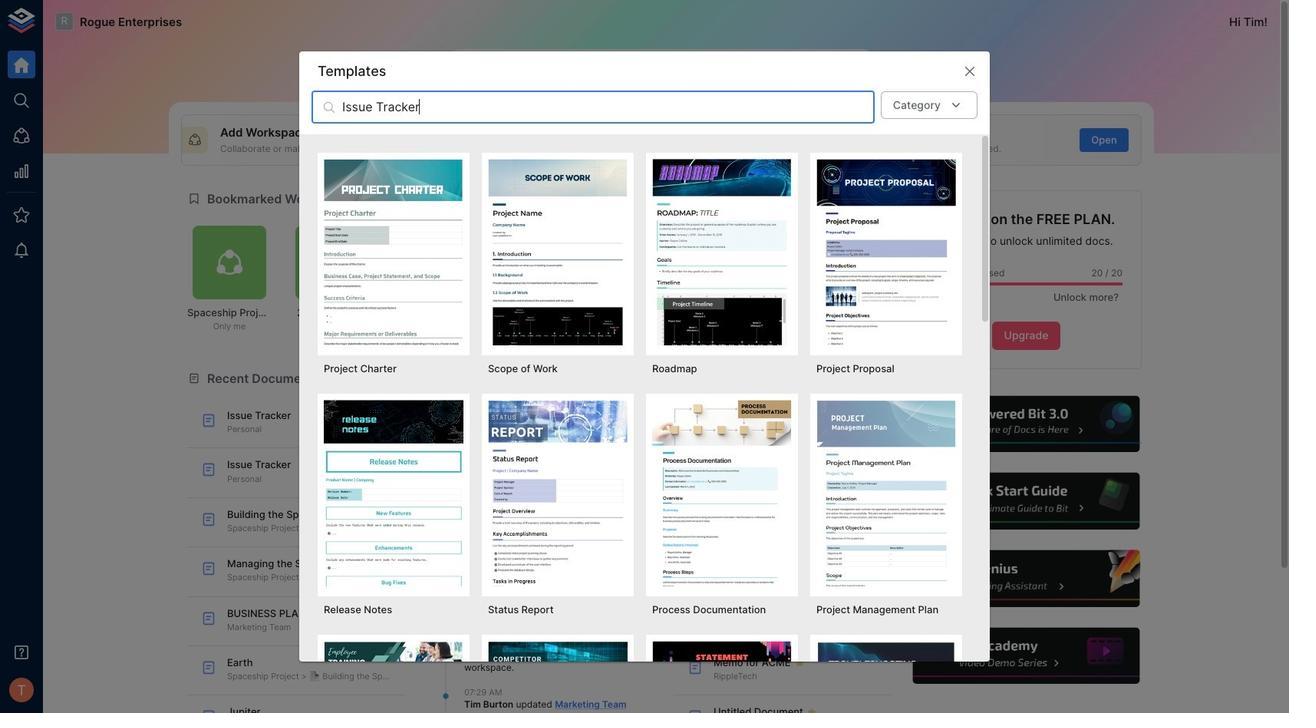 Task type: locate. For each thing, give the bounding box(es) containing it.
troubleshooting guide image
[[817, 641, 957, 713]]

process documentation image
[[653, 400, 792, 586]]

4 help image from the top
[[911, 626, 1142, 687]]

statement of work image
[[653, 641, 792, 713]]

help image
[[911, 394, 1142, 455], [911, 471, 1142, 532], [911, 548, 1142, 609], [911, 626, 1142, 687]]

dialog
[[299, 51, 990, 713]]

Search Templates... text field
[[342, 91, 875, 124]]

2 help image from the top
[[911, 471, 1142, 532]]

project management plan image
[[817, 400, 957, 586]]

competitor research report image
[[488, 641, 628, 713]]

1 help image from the top
[[911, 394, 1142, 455]]

release notes image
[[324, 400, 464, 586]]



Task type: describe. For each thing, give the bounding box(es) containing it.
project charter image
[[324, 159, 464, 345]]

project proposal image
[[817, 159, 957, 345]]

status report image
[[488, 400, 628, 586]]

employee training manual image
[[324, 641, 464, 713]]

3 help image from the top
[[911, 548, 1142, 609]]

scope of work image
[[488, 159, 628, 345]]

roadmap image
[[653, 159, 792, 345]]



Task type: vqa. For each thing, say whether or not it's contained in the screenshot.
Remove Bookmark image
no



